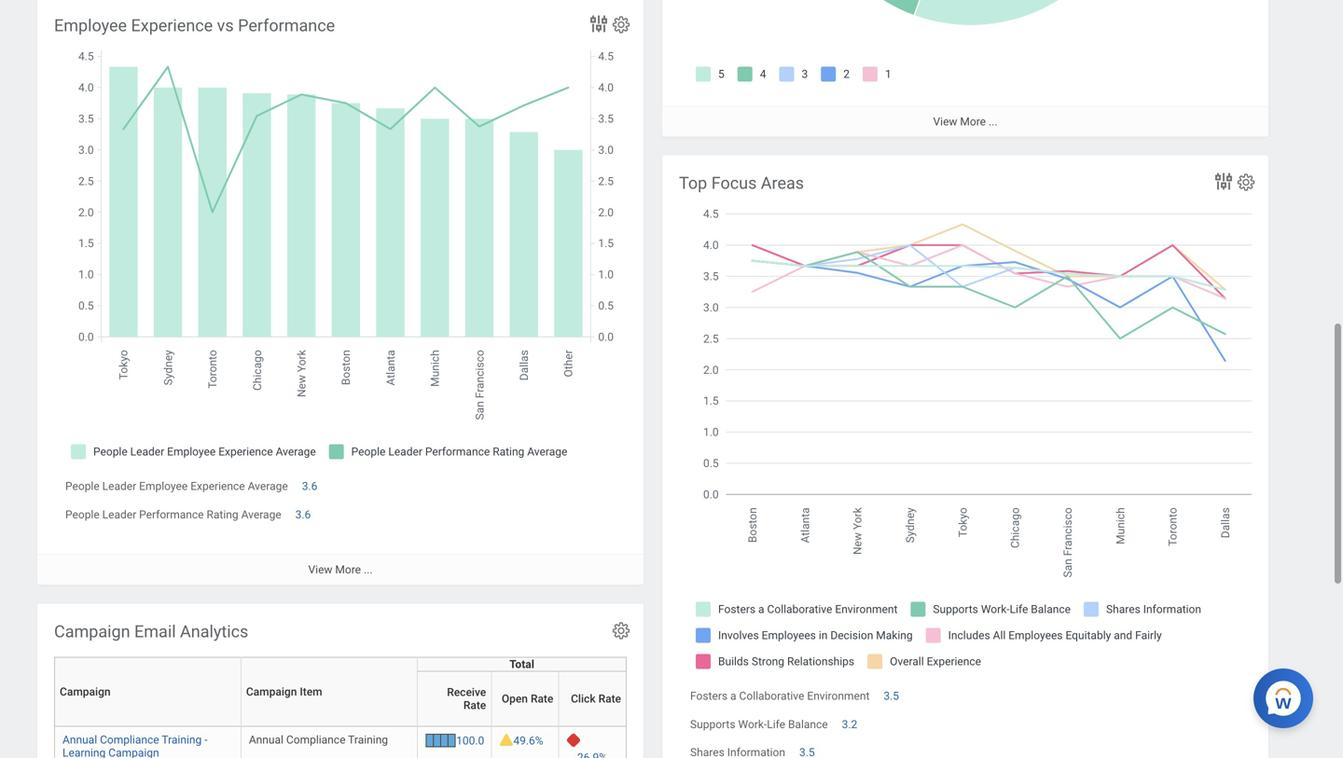 Task type: locate. For each thing, give the bounding box(es) containing it.
view more ... inside culture survey results "element"
[[934, 115, 998, 128]]

annual down the "campaign item"
[[249, 734, 284, 747]]

1 vertical spatial 3.6
[[295, 508, 311, 521]]

employee
[[54, 16, 127, 35], [139, 480, 188, 493]]

open
[[502, 693, 528, 706]]

rate right click
[[599, 693, 621, 706]]

training down 'campaign item' button
[[348, 734, 388, 747]]

1 annual from the left
[[63, 734, 97, 747]]

... inside culture survey results "element"
[[989, 115, 998, 128]]

3.6
[[302, 480, 318, 493], [295, 508, 311, 521]]

1 horizontal spatial view more ...
[[934, 115, 998, 128]]

item
[[300, 686, 323, 699]]

open rate button
[[497, 657, 566, 713]]

1 vertical spatial average
[[241, 508, 281, 521]]

1 vertical spatial leader
[[102, 508, 136, 521]]

leader down the people leader employee experience average
[[102, 508, 136, 521]]

0 horizontal spatial rate
[[464, 699, 486, 713]]

2 training from the left
[[348, 734, 388, 747]]

... inside employee experience vs performance element
[[364, 564, 373, 577]]

areas
[[761, 174, 804, 193]]

rate for click rate
[[599, 693, 621, 706]]

49.6% button
[[514, 734, 546, 749]]

0 vertical spatial view more ... link
[[663, 106, 1269, 137]]

...
[[989, 115, 998, 128], [364, 564, 373, 577]]

experience up rating
[[191, 480, 245, 493]]

0 vertical spatial 3.6 button
[[302, 479, 320, 494]]

3.6 button
[[302, 479, 320, 494], [295, 507, 314, 522]]

0 horizontal spatial view more ... link
[[37, 554, 644, 585]]

0 vertical spatial people
[[65, 480, 100, 493]]

total
[[510, 658, 535, 671]]

2 annual from the left
[[249, 734, 284, 747]]

leader up people leader performance rating average
[[102, 480, 136, 493]]

0 vertical spatial performance
[[238, 16, 335, 35]]

campaign email analytics element
[[37, 604, 644, 759]]

1 vertical spatial view
[[308, 564, 333, 577]]

0 vertical spatial view more ...
[[934, 115, 998, 128]]

employee experience vs performance
[[54, 16, 335, 35]]

2 leader from the top
[[102, 508, 136, 521]]

annual for annual compliance training
[[249, 734, 284, 747]]

0 horizontal spatial view
[[308, 564, 333, 577]]

1 vertical spatial 3.6 button
[[295, 507, 314, 522]]

configure employee experience vs performance image
[[611, 14, 632, 35]]

0 horizontal spatial annual
[[63, 734, 97, 747]]

collaborative
[[740, 690, 805, 703]]

1 vertical spatial people
[[65, 508, 100, 521]]

leader for performance
[[102, 508, 136, 521]]

1 people from the top
[[65, 480, 100, 493]]

balance
[[788, 718, 828, 731]]

more inside employee experience vs performance element
[[335, 564, 361, 577]]

view more ...
[[934, 115, 998, 128], [308, 564, 373, 577]]

annual inside annual compliance training - learning campaign
[[63, 734, 97, 747]]

rate up 100.0%
[[464, 699, 486, 713]]

campaign inside annual compliance training - learning campaign
[[108, 747, 159, 759]]

compliance down campaign button
[[100, 734, 159, 747]]

training
[[162, 734, 202, 747], [348, 734, 388, 747]]

campaign up learning
[[60, 686, 111, 699]]

rate right open
[[531, 693, 554, 706]]

0 vertical spatial view
[[934, 115, 958, 128]]

1 horizontal spatial view
[[934, 115, 958, 128]]

campaign right learning
[[108, 747, 159, 759]]

more inside culture survey results "element"
[[961, 115, 986, 128]]

average for people leader performance rating average
[[241, 508, 281, 521]]

3.2
[[842, 718, 858, 731]]

training left - at the left
[[162, 734, 202, 747]]

1 vertical spatial ...
[[364, 564, 373, 577]]

experience left vs on the top left of the page
[[131, 16, 213, 35]]

1 horizontal spatial annual
[[249, 734, 284, 747]]

learning
[[63, 747, 106, 759]]

campaign email analytics
[[54, 622, 249, 642]]

0 vertical spatial leader
[[102, 480, 136, 493]]

configure and view chart data image
[[588, 13, 610, 35]]

campaign left the email
[[54, 622, 130, 642]]

culture survey results element
[[663, 0, 1269, 137]]

2 people from the top
[[65, 508, 100, 521]]

training for annual compliance training - learning campaign
[[162, 734, 202, 747]]

more
[[961, 115, 986, 128], [335, 564, 361, 577]]

1 horizontal spatial employee
[[139, 480, 188, 493]]

0 vertical spatial ...
[[989, 115, 998, 128]]

campaign button
[[60, 657, 248, 726]]

rate for open rate
[[531, 693, 554, 706]]

1 horizontal spatial rate
[[531, 693, 554, 706]]

configure campaign email analytics image
[[611, 621, 632, 642]]

3.6 button for people leader performance rating average
[[295, 507, 314, 522]]

performance
[[238, 16, 335, 35], [139, 508, 204, 521]]

performance down the people leader employee experience average
[[139, 508, 204, 521]]

1 compliance from the left
[[100, 734, 159, 747]]

1 horizontal spatial training
[[348, 734, 388, 747]]

view inside employee experience vs performance element
[[308, 564, 333, 577]]

view inside culture survey results "element"
[[934, 115, 958, 128]]

focus
[[712, 174, 757, 193]]

1 training from the left
[[162, 734, 202, 747]]

1 horizontal spatial view more ... link
[[663, 106, 1269, 137]]

top
[[679, 174, 708, 193]]

0 horizontal spatial more
[[335, 564, 361, 577]]

1 vertical spatial employee
[[139, 480, 188, 493]]

fosters a collaborative environment
[[691, 690, 870, 703]]

0 horizontal spatial view more ...
[[308, 564, 373, 577]]

training inside annual compliance training - learning campaign
[[162, 734, 202, 747]]

0 horizontal spatial compliance
[[100, 734, 159, 747]]

rate inside receive rate
[[464, 699, 486, 713]]

people leader employee experience average
[[65, 480, 288, 493]]

compliance down item
[[286, 734, 346, 747]]

1 horizontal spatial ...
[[989, 115, 998, 128]]

1 horizontal spatial compliance
[[286, 734, 346, 747]]

view
[[934, 115, 958, 128], [308, 564, 333, 577]]

annual down campaign button
[[63, 734, 97, 747]]

0 horizontal spatial employee
[[54, 16, 127, 35]]

environment
[[807, 690, 870, 703]]

supports work-life balance
[[691, 718, 828, 731]]

0 vertical spatial 3.6
[[302, 480, 318, 493]]

2 compliance from the left
[[286, 734, 346, 747]]

0 horizontal spatial performance
[[139, 508, 204, 521]]

leader
[[102, 480, 136, 493], [102, 508, 136, 521]]

3.5 button
[[884, 689, 902, 704]]

0 vertical spatial more
[[961, 115, 986, 128]]

campaign
[[54, 622, 130, 642], [60, 686, 111, 699], [246, 686, 297, 699], [108, 747, 159, 759]]

annual compliance training - learning campaign link
[[63, 730, 208, 759]]

experience
[[131, 16, 213, 35], [191, 480, 245, 493]]

0 vertical spatial experience
[[131, 16, 213, 35]]

compliance for annual compliance training - learning campaign
[[100, 734, 159, 747]]

1 leader from the top
[[102, 480, 136, 493]]

1 vertical spatial more
[[335, 564, 361, 577]]

vs
[[217, 16, 234, 35]]

1 vertical spatial view more ...
[[308, 564, 373, 577]]

campaign left item
[[246, 686, 297, 699]]

compliance
[[100, 734, 159, 747], [286, 734, 346, 747]]

campaign for campaign item
[[246, 686, 297, 699]]

1 horizontal spatial performance
[[238, 16, 335, 35]]

1 horizontal spatial more
[[961, 115, 986, 128]]

a
[[731, 690, 737, 703]]

0 vertical spatial average
[[248, 480, 288, 493]]

performance right vs on the top left of the page
[[238, 16, 335, 35]]

0 horizontal spatial ...
[[364, 564, 373, 577]]

campaign for campaign email analytics
[[54, 622, 130, 642]]

annual for annual compliance training - learning campaign
[[63, 734, 97, 747]]

average
[[248, 480, 288, 493], [241, 508, 281, 521]]

rate inside open rate button
[[531, 693, 554, 706]]

rate
[[531, 693, 554, 706], [599, 693, 621, 706], [464, 699, 486, 713]]

view more ... link
[[663, 106, 1269, 137], [37, 554, 644, 585]]

fosters
[[691, 690, 728, 703]]

receive rate button
[[423, 657, 499, 713]]

people
[[65, 480, 100, 493], [65, 508, 100, 521]]

annual compliance training - learning campaign
[[63, 734, 208, 759]]

0 horizontal spatial training
[[162, 734, 202, 747]]

2 horizontal spatial rate
[[599, 693, 621, 706]]

annual
[[63, 734, 97, 747], [249, 734, 284, 747]]

compliance inside annual compliance training - learning campaign
[[100, 734, 159, 747]]



Task type: describe. For each thing, give the bounding box(es) containing it.
100.0% button
[[456, 734, 495, 749]]

campaign item button
[[246, 657, 425, 726]]

configure and view chart data image
[[1213, 170, 1235, 193]]

click rate button
[[564, 693, 621, 706]]

annual compliance training
[[249, 734, 388, 747]]

3.6 for people leader performance rating average
[[295, 508, 311, 521]]

-
[[205, 734, 208, 747]]

click rate image
[[567, 751, 619, 759]]

leader for employee
[[102, 480, 136, 493]]

3.2 button
[[842, 717, 861, 732]]

life
[[767, 718, 786, 731]]

1 vertical spatial view more ... link
[[37, 554, 644, 585]]

annual compliance training element
[[249, 730, 388, 747]]

people for people leader employee experience average
[[65, 480, 100, 493]]

top focus areas element
[[663, 155, 1269, 759]]

campaign for campaign
[[60, 686, 111, 699]]

3.5
[[884, 690, 900, 703]]

3.6 button for people leader employee experience average
[[302, 479, 320, 494]]

receive
[[447, 686, 486, 699]]

analytics
[[180, 622, 249, 642]]

email
[[134, 622, 176, 642]]

training for annual compliance training
[[348, 734, 388, 747]]

work-
[[739, 718, 767, 731]]

open rate
[[502, 693, 554, 706]]

receive rate
[[447, 686, 486, 713]]

people leader performance rating average
[[65, 508, 281, 521]]

click rate
[[571, 693, 621, 706]]

1 vertical spatial performance
[[139, 508, 204, 521]]

top focus areas
[[679, 174, 804, 193]]

campaign item
[[246, 686, 323, 699]]

100.0%
[[456, 735, 493, 748]]

49.6%
[[514, 735, 544, 748]]

configure top focus areas image
[[1236, 172, 1257, 193]]

supports
[[691, 718, 736, 731]]

employee experience vs performance element
[[37, 0, 644, 585]]

1 vertical spatial experience
[[191, 480, 245, 493]]

average for people leader employee experience average
[[248, 480, 288, 493]]

click
[[571, 693, 596, 706]]

view more ... inside employee experience vs performance element
[[308, 564, 373, 577]]

rating
[[207, 508, 239, 521]]

0 vertical spatial employee
[[54, 16, 127, 35]]

people for people leader performance rating average
[[65, 508, 100, 521]]

3.6 for people leader employee experience average
[[302, 480, 318, 493]]

compliance for annual compliance training
[[286, 734, 346, 747]]

rate for receive rate
[[464, 699, 486, 713]]



Task type: vqa. For each thing, say whether or not it's contained in the screenshot.
Underline icon
no



